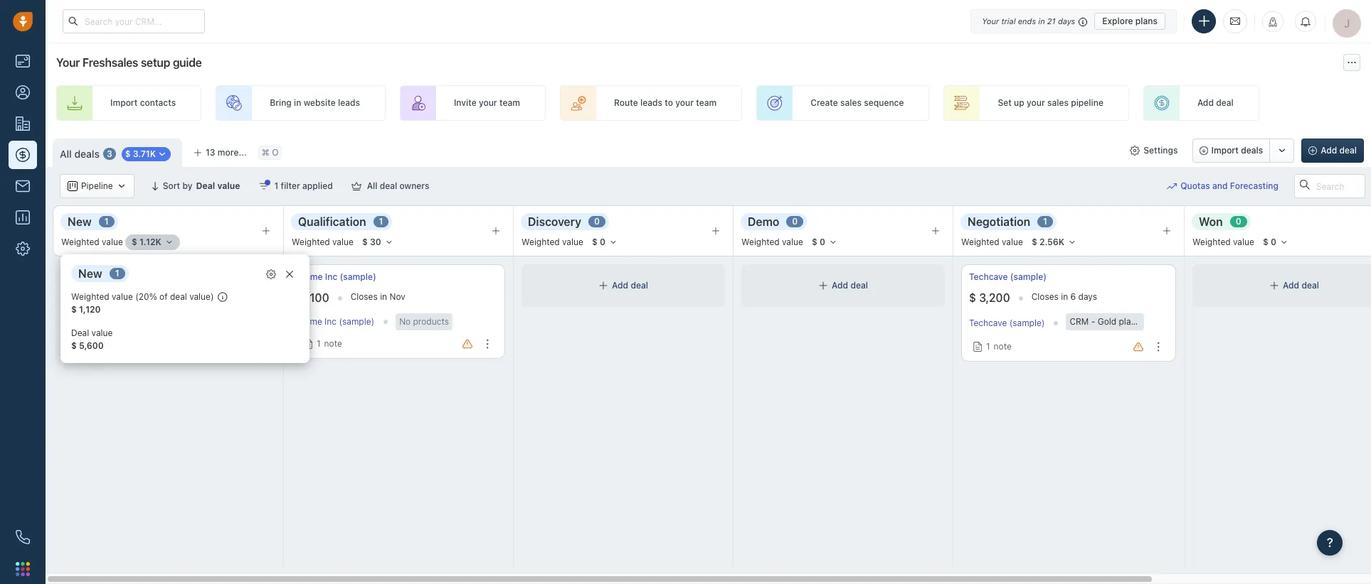 Task type: describe. For each thing, give the bounding box(es) containing it.
settings button
[[1123, 139, 1185, 163]]

setup
[[141, 56, 170, 69]]

deals for all
[[74, 148, 100, 160]]

1 plan from the left
[[223, 317, 240, 327]]

$ 0 for demo
[[812, 237, 825, 248]]

13 more... button
[[186, 143, 255, 163]]

1 inside button
[[274, 181, 278, 191]]

$ inside dropdown button
[[125, 149, 131, 160]]

2 techcave from the top
[[969, 318, 1007, 329]]

sales inside "link"
[[840, 98, 862, 108]]

2 acme inc (sample) link from the top
[[300, 317, 374, 328]]

sort
[[163, 181, 180, 191]]

explore
[[1102, 15, 1133, 26]]

plans
[[1135, 15, 1158, 26]]

deals for import
[[1241, 145, 1263, 156]]

freshsales
[[82, 56, 138, 69]]

sequence
[[864, 98, 904, 108]]

import deals
[[1211, 145, 1263, 156]]

products
[[413, 317, 449, 327]]

6
[[1071, 292, 1076, 302]]

deal value $ 5,600
[[71, 328, 113, 351]]

$ 1,120
[[71, 305, 101, 315]]

1 acme inc (sample) link from the top
[[300, 271, 376, 283]]

2 crm - gold plan monthly (sample) from the left
[[1070, 317, 1209, 327]]

1 your from the left
[[479, 98, 497, 108]]

all deals link
[[60, 147, 100, 161]]

invite your team
[[454, 98, 520, 108]]

all deals 3
[[60, 148, 112, 160]]

o
[[272, 148, 279, 158]]

$ 1.12k button
[[125, 235, 180, 250]]

2 techcave (sample) link from the top
[[969, 318, 1045, 329]]

$ 30
[[362, 237, 381, 248]]

$ 30 button
[[356, 235, 400, 250]]

filter
[[281, 181, 300, 191]]

weighted for demo
[[741, 237, 780, 248]]

to
[[665, 98, 673, 108]]

discovery
[[528, 215, 581, 228]]

pipeline button
[[60, 174, 134, 199]]

demo
[[748, 215, 779, 228]]

container_wx8msf4aqz5i3rn1 image inside settings popup button
[[1130, 146, 1140, 156]]

import for import deals
[[1211, 145, 1239, 156]]

phone element
[[9, 524, 37, 552]]

ends
[[1018, 16, 1036, 25]]

$ 3.71k button
[[117, 146, 175, 162]]

import contacts link
[[56, 85, 201, 121]]

1 team from the left
[[499, 98, 520, 108]]

2 acme inc (sample) from the top
[[300, 317, 374, 328]]

closes for $ 5,600
[[131, 292, 158, 302]]

1 up $ 2.56k
[[1043, 217, 1047, 227]]

3 your from the left
[[1027, 98, 1045, 108]]

days for $ 5,600
[[177, 292, 196, 302]]

weighted value for demo
[[741, 237, 803, 248]]

$ inside deal value $ 5,600
[[71, 341, 77, 351]]

value for qualification
[[332, 237, 354, 248]]

5,600 inside deal value $ 5,600
[[79, 341, 104, 351]]

1 note for $ 100
[[317, 339, 342, 349]]

weighted value for new
[[61, 237, 123, 248]]

$ 0 button for discovery
[[586, 235, 624, 250]]

2 widgetz.io (sample) from the top
[[68, 318, 149, 329]]

1 inc from the top
[[325, 272, 337, 282]]

1 acme inc (sample) from the top
[[300, 272, 376, 282]]

in left 21
[[1038, 16, 1045, 25]]

0 vertical spatial new
[[68, 215, 92, 228]]

value inside deal value $ 5,600
[[91, 328, 113, 339]]

2 sales from the left
[[1047, 98, 1069, 108]]

import for import contacts
[[110, 98, 138, 108]]

all deal owners button
[[342, 174, 439, 199]]

value for negotiation
[[1002, 237, 1023, 248]]

⌘ o
[[262, 148, 279, 158]]

quotas and forecasting
[[1181, 181, 1279, 192]]

3 for deals
[[107, 149, 112, 159]]

2.56k
[[1040, 237, 1064, 248]]

days for $ 3,200
[[1078, 292, 1097, 302]]

set up your sales pipeline link
[[944, 85, 1129, 121]]

all for deals
[[60, 148, 72, 160]]

$ 100
[[300, 292, 329, 305]]

closes for $ 100
[[351, 292, 378, 302]]

1 widgetz.io (sample) from the top
[[68, 272, 151, 282]]

$ 2.56k
[[1032, 237, 1064, 248]]

1.12k
[[139, 237, 161, 248]]

your trial ends in 21 days
[[982, 16, 1075, 25]]

1 note for $ 3,200
[[986, 342, 1012, 352]]

team inside "link"
[[696, 98, 717, 108]]

leads inside bring in website leads link
[[338, 98, 360, 108]]

1 techcave (sample) link from the top
[[969, 271, 1047, 283]]

add deal button
[[1302, 139, 1364, 163]]

guide
[[173, 56, 202, 69]]

$ 0 for won
[[1263, 237, 1276, 248]]

in inside bring in website leads link
[[294, 98, 301, 108]]

2 plan from the left
[[1119, 317, 1136, 327]]

0 vertical spatial 5,600
[[78, 292, 109, 305]]

leads inside route leads to your team "link"
[[640, 98, 662, 108]]

weighted value (20% of deal value)
[[71, 292, 214, 302]]

negotiation
[[968, 215, 1030, 228]]

create
[[811, 98, 838, 108]]

bring in website leads
[[270, 98, 360, 108]]

1 techcave from the top
[[969, 272, 1008, 282]]

value for discovery
[[562, 237, 583, 248]]

your freshsales setup guide
[[56, 56, 202, 69]]

bring in website leads link
[[216, 85, 386, 121]]

container_wx8msf4aqz5i3rn1 image inside $ 3.71k button
[[157, 150, 167, 160]]

$ 0 button for won
[[1256, 235, 1295, 250]]

1 down pipeline 'popup button'
[[104, 217, 109, 227]]

weighted value for won
[[1193, 237, 1254, 248]]

more...
[[218, 147, 247, 158]]

1 down $ 1,120
[[85, 342, 89, 352]]

$ 3,200
[[969, 292, 1010, 305]]

0 horizontal spatial 1 note
[[85, 342, 111, 352]]

widgetz.io inside "link"
[[68, 272, 113, 282]]

weighted value for discovery
[[522, 237, 583, 248]]

0 horizontal spatial note
[[93, 342, 111, 352]]

1 inside new dialog
[[115, 269, 119, 279]]

route
[[614, 98, 638, 108]]

closes for $ 3,200
[[1032, 292, 1059, 302]]

won
[[1199, 215, 1223, 228]]

of
[[159, 292, 168, 302]]

2 acme from the top
[[300, 317, 322, 328]]

Search your CRM... text field
[[63, 9, 205, 33]]

1 up $ 30 button
[[379, 217, 383, 227]]

$ 3.71k button
[[121, 147, 171, 162]]

in for negotiation
[[1061, 292, 1068, 302]]

value for new
[[102, 237, 123, 248]]

closes in 6 days
[[1032, 292, 1097, 302]]

1 acme from the top
[[300, 272, 323, 282]]

your inside "link"
[[675, 98, 694, 108]]

2 widgetz.io from the top
[[68, 318, 111, 329]]

trial
[[1001, 16, 1016, 25]]

1 monthly from the left
[[243, 317, 275, 327]]

1 filter applied button
[[249, 174, 342, 199]]



Task type: vqa. For each thing, say whether or not it's contained in the screenshot.
mailbox
no



Task type: locate. For each thing, give the bounding box(es) containing it.
1 vertical spatial 5,600
[[79, 341, 104, 351]]

1 vertical spatial inc
[[325, 317, 337, 328]]

gold
[[202, 317, 221, 327], [1098, 317, 1117, 327]]

days right the of
[[177, 292, 196, 302]]

weighted down negotiation
[[961, 237, 1000, 248]]

(sample) inside "link"
[[115, 272, 151, 282]]

1 techcave (sample) from the top
[[969, 272, 1047, 282]]

techcave (sample) link up 3,200
[[969, 271, 1047, 283]]

techcave down $ 3,200
[[969, 318, 1007, 329]]

2 monthly from the left
[[1138, 317, 1171, 327]]

import deals group
[[1192, 139, 1294, 163]]

phone image
[[16, 531, 30, 545]]

website
[[304, 98, 336, 108]]

container_wx8msf4aqz5i3rn1 image inside quotas and forecasting link
[[1167, 181, 1177, 191]]

techcave (sample) up 3,200
[[969, 272, 1047, 282]]

0 vertical spatial acme inc (sample) link
[[300, 271, 376, 283]]

your right invite
[[479, 98, 497, 108]]

weighted for qualification
[[292, 237, 330, 248]]

1 $ 0 from the left
[[592, 237, 605, 248]]

leads
[[338, 98, 360, 108], [640, 98, 662, 108]]

21
[[1047, 16, 1056, 25]]

weighted up 1,120
[[71, 292, 109, 302]]

1 up weighted value (20% of deal value)
[[115, 269, 119, 279]]

1 horizontal spatial import
[[1211, 145, 1239, 156]]

0 vertical spatial acme inc (sample)
[[300, 272, 376, 282]]

pipeline
[[1071, 98, 1104, 108]]

weighted down discovery
[[522, 237, 560, 248]]

monthly
[[243, 317, 275, 327], [1138, 317, 1171, 327]]

1 note down 1,120
[[85, 342, 111, 352]]

weighted down demo
[[741, 237, 780, 248]]

1 crm - gold plan monthly (sample) from the left
[[174, 317, 313, 327]]

1 horizontal spatial deal
[[196, 181, 215, 191]]

(20%
[[135, 292, 157, 302]]

widgetz.io
[[68, 272, 113, 282], [68, 318, 111, 329]]

your for your freshsales setup guide
[[56, 56, 80, 69]]

deal inside deal value $ 5,600
[[71, 328, 89, 339]]

acme inc (sample) down 100
[[300, 317, 374, 328]]

$ 0
[[592, 237, 605, 248], [812, 237, 825, 248], [1263, 237, 1276, 248]]

1 horizontal spatial $ 0 button
[[805, 235, 844, 250]]

add deal link
[[1143, 85, 1259, 121]]

in right '(20%'
[[160, 292, 167, 302]]

1 vertical spatial all
[[367, 181, 377, 191]]

2 team from the left
[[696, 98, 717, 108]]

1 horizontal spatial -
[[1091, 317, 1095, 327]]

1 horizontal spatial gold
[[1098, 317, 1117, 327]]

contacts
[[140, 98, 176, 108]]

2 $ 0 button from the left
[[805, 235, 844, 250]]

0 vertical spatial techcave
[[969, 272, 1008, 282]]

$ 0 button for demo
[[805, 235, 844, 250]]

1 down $ 3,200
[[986, 342, 990, 352]]

- down closes in 6 days
[[1091, 317, 1095, 327]]

deals inside button
[[1241, 145, 1263, 156]]

30
[[370, 237, 381, 248]]

0 horizontal spatial crm
[[174, 317, 193, 327]]

weighted value down discovery
[[522, 237, 583, 248]]

all deal owners
[[367, 181, 429, 191]]

2 leads from the left
[[640, 98, 662, 108]]

leads right 'website'
[[338, 98, 360, 108]]

0 vertical spatial import
[[110, 98, 138, 108]]

1 horizontal spatial deals
[[1241, 145, 1263, 156]]

5,600 up deal value $ 5,600
[[78, 292, 109, 305]]

0 vertical spatial acme
[[300, 272, 323, 282]]

1 vertical spatial 3
[[170, 292, 175, 302]]

1 horizontal spatial closes
[[351, 292, 378, 302]]

add inside button
[[1321, 145, 1337, 156]]

1 vertical spatial acme inc (sample)
[[300, 317, 374, 328]]

sales left pipeline at the top of the page
[[1047, 98, 1069, 108]]

quotas and forecasting link
[[1167, 174, 1293, 199]]

no products
[[399, 317, 449, 327]]

no
[[399, 317, 411, 327]]

container_wx8msf4aqz5i3rn1 image inside 1 filter applied button
[[259, 181, 269, 191]]

crm - gold plan monthly (sample) down value)
[[174, 317, 313, 327]]

0 horizontal spatial plan
[[223, 317, 240, 327]]

inc up 100
[[325, 272, 337, 282]]

your for your trial ends in 21 days
[[982, 16, 999, 25]]

1 vertical spatial widgetz.io (sample) link
[[68, 318, 149, 329]]

closes in 3 days
[[131, 292, 196, 302]]

widgetz.io (sample) link up $ 5,600
[[68, 271, 151, 283]]

0 horizontal spatial days
[[177, 292, 196, 302]]

nov
[[390, 292, 405, 302]]

container_wx8msf4aqz5i3rn1 image
[[157, 150, 167, 160], [68, 181, 78, 191], [116, 181, 126, 191], [259, 181, 269, 191], [1167, 181, 1177, 191], [266, 270, 276, 280], [285, 270, 295, 280], [818, 281, 828, 291], [217, 292, 227, 302], [303, 339, 313, 349]]

set
[[998, 98, 1012, 108]]

widgetz.io (sample) up $ 5,600
[[68, 272, 151, 282]]

value for demo
[[782, 237, 803, 248]]

explore plans link
[[1094, 12, 1165, 30]]

deal inside button
[[380, 181, 397, 191]]

your
[[982, 16, 999, 25], [56, 56, 80, 69]]

1 widgetz.io (sample) link from the top
[[68, 271, 151, 283]]

closes in nov
[[351, 292, 405, 302]]

1 vertical spatial widgetz.io (sample)
[[68, 318, 149, 329]]

container_wx8msf4aqz5i3rn1 image inside all deal owners button
[[351, 181, 361, 191]]

3 for in
[[170, 292, 175, 302]]

deal inside new dialog
[[170, 292, 187, 302]]

weighted value down demo
[[741, 237, 803, 248]]

all inside button
[[367, 181, 377, 191]]

3 right all deals link
[[107, 149, 112, 159]]

1 horizontal spatial note
[[324, 339, 342, 349]]

1 leads from the left
[[338, 98, 360, 108]]

1 vertical spatial techcave
[[969, 318, 1007, 329]]

in for new
[[160, 292, 167, 302]]

0 horizontal spatial leads
[[338, 98, 360, 108]]

acme inc (sample) link up 100
[[300, 271, 376, 283]]

widgetz.io (sample)
[[68, 272, 151, 282], [68, 318, 149, 329]]

1 closes from the left
[[131, 292, 158, 302]]

your right the to
[[675, 98, 694, 108]]

0 horizontal spatial sales
[[840, 98, 862, 108]]

2 techcave (sample) from the top
[[969, 318, 1045, 329]]

1 vertical spatial acme inc (sample) link
[[300, 317, 374, 328]]

0 vertical spatial inc
[[325, 272, 337, 282]]

1 horizontal spatial crm - gold plan monthly (sample)
[[1070, 317, 1209, 327]]

Search field
[[1294, 174, 1365, 199]]

note
[[324, 339, 342, 349], [93, 342, 111, 352], [994, 342, 1012, 352]]

add deal
[[1197, 98, 1234, 108], [1321, 145, 1357, 156], [612, 281, 648, 291], [832, 281, 868, 291], [1283, 281, 1319, 291]]

note down 3,200
[[994, 342, 1012, 352]]

deal right by
[[196, 181, 215, 191]]

all left owners on the left top of page
[[367, 181, 377, 191]]

closes left 6
[[1032, 292, 1059, 302]]

1 horizontal spatial all
[[367, 181, 377, 191]]

weighted up $ 5,600
[[61, 237, 99, 248]]

0 horizontal spatial gold
[[202, 317, 221, 327]]

techcave up $ 3,200
[[969, 272, 1008, 282]]

0 horizontal spatial import
[[110, 98, 138, 108]]

acme up $ 100
[[300, 272, 323, 282]]

freshworks switcher image
[[16, 563, 30, 577]]

widgetz.io up $ 5,600
[[68, 272, 113, 282]]

1 horizontal spatial $ 0
[[812, 237, 825, 248]]

crm down 6
[[1070, 317, 1089, 327]]

2 inc from the top
[[325, 317, 337, 328]]

techcave (sample) down 3,200
[[969, 318, 1045, 329]]

owners
[[400, 181, 429, 191]]

weighted value left $ 1.12k
[[61, 237, 123, 248]]

1 note
[[317, 339, 342, 349], [85, 342, 111, 352], [986, 342, 1012, 352]]

2 widgetz.io (sample) link from the top
[[68, 318, 149, 329]]

2 your from the left
[[675, 98, 694, 108]]

1 vertical spatial techcave (sample) link
[[969, 318, 1045, 329]]

1 horizontal spatial crm
[[1070, 317, 1089, 327]]

in left the nov
[[380, 292, 387, 302]]

techcave (sample)
[[969, 272, 1047, 282], [969, 318, 1045, 329]]

1 note down 100
[[317, 339, 342, 349]]

in left 6
[[1061, 292, 1068, 302]]

0 vertical spatial techcave (sample)
[[969, 272, 1047, 282]]

value for won
[[1233, 237, 1254, 248]]

3 right the of
[[170, 292, 175, 302]]

weighted value for negotiation
[[961, 237, 1023, 248]]

new inside dialog
[[78, 267, 102, 280]]

1 left filter
[[274, 181, 278, 191]]

1 vertical spatial new
[[78, 267, 102, 280]]

new dialog
[[60, 255, 310, 364]]

sales
[[840, 98, 862, 108], [1047, 98, 1069, 108]]

0 horizontal spatial -
[[196, 317, 200, 327]]

import inside button
[[1211, 145, 1239, 156]]

weighted value
[[61, 237, 123, 248], [292, 237, 354, 248], [522, 237, 583, 248], [741, 237, 803, 248], [961, 237, 1023, 248], [1193, 237, 1254, 248]]

up
[[1014, 98, 1024, 108]]

acme down $ 100
[[300, 317, 322, 328]]

weighted
[[61, 237, 99, 248], [292, 237, 330, 248], [522, 237, 560, 248], [741, 237, 780, 248], [961, 237, 1000, 248], [1193, 237, 1231, 248], [71, 292, 109, 302]]

0 vertical spatial 3
[[107, 149, 112, 159]]

weighted value down the qualification
[[292, 237, 354, 248]]

1 vertical spatial deal
[[71, 328, 89, 339]]

2 - from the left
[[1091, 317, 1095, 327]]

weighted inside new dialog
[[71, 292, 109, 302]]

explore plans
[[1102, 15, 1158, 26]]

0 vertical spatial widgetz.io (sample) link
[[68, 271, 151, 283]]

0 horizontal spatial your
[[56, 56, 80, 69]]

sort by deal value
[[163, 181, 240, 191]]

3 closes from the left
[[1032, 292, 1059, 302]]

value)
[[189, 292, 214, 302]]

2 horizontal spatial closes
[[1032, 292, 1059, 302]]

deal inside button
[[1339, 145, 1357, 156]]

1 horizontal spatial your
[[982, 16, 999, 25]]

crm down value)
[[174, 317, 193, 327]]

value
[[217, 181, 240, 191], [102, 237, 123, 248], [332, 237, 354, 248], [562, 237, 583, 248], [782, 237, 803, 248], [1002, 237, 1023, 248], [1233, 237, 1254, 248], [112, 292, 133, 302], [91, 328, 113, 339]]

0 horizontal spatial your
[[479, 98, 497, 108]]

create sales sequence link
[[757, 85, 930, 121]]

0 vertical spatial all
[[60, 148, 72, 160]]

0 vertical spatial techcave (sample) link
[[969, 271, 1047, 283]]

1 horizontal spatial days
[[1058, 16, 1075, 25]]

3 $ 0 button from the left
[[1256, 235, 1295, 250]]

bring
[[270, 98, 292, 108]]

1 crm from the left
[[174, 317, 193, 327]]

0 horizontal spatial closes
[[131, 292, 158, 302]]

2 horizontal spatial days
[[1078, 292, 1097, 302]]

and
[[1212, 181, 1228, 192]]

weighted for discovery
[[522, 237, 560, 248]]

3 inside all deals 3
[[107, 149, 112, 159]]

1 horizontal spatial sales
[[1047, 98, 1069, 108]]

1 vertical spatial widgetz.io
[[68, 318, 111, 329]]

weighted for new
[[61, 237, 99, 248]]

import inside "link"
[[110, 98, 138, 108]]

note down 100
[[324, 339, 342, 349]]

5,600 down 1,120
[[79, 341, 104, 351]]

6 weighted value from the left
[[1193, 237, 1254, 248]]

acme
[[300, 272, 323, 282], [300, 317, 322, 328]]

acme inc (sample) link
[[300, 271, 376, 283], [300, 317, 374, 328]]

$ 0 button
[[586, 235, 624, 250], [805, 235, 844, 250], [1256, 235, 1295, 250]]

container_wx8msf4aqz5i3rn1 image
[[1130, 146, 1140, 156], [351, 181, 361, 191], [598, 281, 608, 291], [1269, 281, 1279, 291], [72, 342, 82, 352], [973, 342, 983, 352]]

your left the "trial"
[[982, 16, 999, 25]]

widgetz.io (sample) link down 1,120
[[68, 318, 149, 329]]

send email image
[[1230, 15, 1240, 27]]

1 horizontal spatial monthly
[[1138, 317, 1171, 327]]

leads left the to
[[640, 98, 662, 108]]

1 note down 3,200
[[986, 342, 1012, 352]]

3 weighted value from the left
[[522, 237, 583, 248]]

1,120
[[79, 305, 101, 315]]

route leads to your team link
[[560, 85, 742, 121]]

weighted down won
[[1193, 237, 1231, 248]]

1
[[274, 181, 278, 191], [104, 217, 109, 227], [379, 217, 383, 227], [1043, 217, 1047, 227], [115, 269, 119, 279], [317, 339, 321, 349], [85, 342, 89, 352], [986, 342, 990, 352]]

import contacts
[[110, 98, 176, 108]]

qualification
[[298, 215, 366, 228]]

weighted for negotiation
[[961, 237, 1000, 248]]

3 $ 0 from the left
[[1263, 237, 1276, 248]]

your left freshsales
[[56, 56, 80, 69]]

deal down $ 1,120
[[71, 328, 89, 339]]

weighted for won
[[1193, 237, 1231, 248]]

13 more...
[[206, 147, 247, 158]]

2 horizontal spatial note
[[994, 342, 1012, 352]]

import deals button
[[1192, 139, 1270, 163]]

weighted value down negotiation
[[961, 237, 1023, 248]]

all for deal
[[367, 181, 377, 191]]

100
[[310, 292, 329, 305]]

set up your sales pipeline
[[998, 98, 1104, 108]]

2 horizontal spatial $ 0
[[1263, 237, 1276, 248]]

team right the to
[[696, 98, 717, 108]]

1 - from the left
[[196, 317, 200, 327]]

note for $ 100
[[324, 339, 342, 349]]

route leads to your team
[[614, 98, 717, 108]]

2 closes from the left
[[351, 292, 378, 302]]

1 horizontal spatial 3
[[170, 292, 175, 302]]

$
[[125, 149, 131, 160], [132, 237, 137, 248], [362, 237, 368, 248], [592, 237, 598, 248], [812, 237, 817, 248], [1032, 237, 1037, 248], [1263, 237, 1269, 248], [68, 292, 75, 305], [300, 292, 307, 305], [969, 292, 976, 305], [71, 305, 77, 315], [71, 341, 77, 351]]

closes left the nov
[[351, 292, 378, 302]]

team right invite
[[499, 98, 520, 108]]

note down 1,120
[[93, 342, 111, 352]]

0
[[594, 217, 600, 227], [792, 217, 798, 227], [1236, 217, 1241, 227], [600, 237, 605, 248], [820, 237, 825, 248], [1271, 237, 1276, 248]]

0 horizontal spatial deal
[[71, 328, 89, 339]]

0 horizontal spatial all
[[60, 148, 72, 160]]

$ 0 for discovery
[[592, 237, 605, 248]]

0 horizontal spatial $ 0 button
[[586, 235, 624, 250]]

widgetz.io down 1,120
[[68, 318, 111, 329]]

invite
[[454, 98, 476, 108]]

techcave (sample) link
[[969, 271, 1047, 283], [969, 318, 1045, 329]]

by
[[182, 181, 192, 191]]

crm - gold plan monthly (sample)
[[174, 317, 313, 327], [1070, 317, 1209, 327]]

0 horizontal spatial 3
[[107, 149, 112, 159]]

3.71k
[[133, 149, 156, 160]]

1 vertical spatial import
[[1211, 145, 1239, 156]]

$ 2.56k button
[[1025, 235, 1083, 250]]

2 horizontal spatial 1 note
[[986, 342, 1012, 352]]

1 vertical spatial your
[[56, 56, 80, 69]]

2 gold from the left
[[1098, 317, 1117, 327]]

quotas
[[1181, 181, 1210, 192]]

deals up pipeline
[[74, 148, 100, 160]]

0 vertical spatial deal
[[196, 181, 215, 191]]

settings
[[1144, 145, 1178, 156]]

days right 21
[[1058, 16, 1075, 25]]

0 horizontal spatial deals
[[74, 148, 100, 160]]

2 weighted value from the left
[[292, 237, 354, 248]]

1 horizontal spatial team
[[696, 98, 717, 108]]

4 weighted value from the left
[[741, 237, 803, 248]]

1 weighted value from the left
[[61, 237, 123, 248]]

deals
[[1241, 145, 1263, 156], [74, 148, 100, 160]]

1 $ 0 button from the left
[[586, 235, 624, 250]]

in for qualification
[[380, 292, 387, 302]]

import left contacts
[[110, 98, 138, 108]]

weighted value for qualification
[[292, 237, 354, 248]]

add deal inside button
[[1321, 145, 1357, 156]]

$ 1.12k
[[132, 237, 161, 248]]

0 vertical spatial your
[[982, 16, 999, 25]]

techcave (sample) link down 3,200
[[969, 318, 1045, 329]]

acme inc (sample) up 100
[[300, 272, 376, 282]]

note for $ 3,200
[[994, 342, 1012, 352]]

3,200
[[979, 292, 1010, 305]]

all
[[60, 148, 72, 160], [367, 181, 377, 191]]

inc down 100
[[325, 317, 337, 328]]

0 horizontal spatial crm - gold plan monthly (sample)
[[174, 317, 313, 327]]

1 vertical spatial techcave (sample)
[[969, 318, 1045, 329]]

0 vertical spatial widgetz.io (sample)
[[68, 272, 151, 282]]

0 horizontal spatial team
[[499, 98, 520, 108]]

- down value)
[[196, 317, 200, 327]]

widgetz.io (sample) down 1,120
[[68, 318, 149, 329]]

all up pipeline 'popup button'
[[60, 148, 72, 160]]

pipeline
[[81, 181, 113, 192]]

0 horizontal spatial $ 0
[[592, 237, 605, 248]]

2 $ 0 from the left
[[812, 237, 825, 248]]

$ 5,600
[[68, 292, 109, 305]]

sales right create
[[840, 98, 862, 108]]

weighted value down won
[[1193, 237, 1254, 248]]

1 horizontal spatial plan
[[1119, 317, 1136, 327]]

$ 3.71k
[[125, 149, 156, 160]]

3
[[107, 149, 112, 159], [170, 292, 175, 302]]

0 vertical spatial widgetz.io
[[68, 272, 113, 282]]

new down pipeline 'popup button'
[[68, 215, 92, 228]]

1 horizontal spatial 1 note
[[317, 339, 342, 349]]

13
[[206, 147, 215, 158]]

0 horizontal spatial monthly
[[243, 317, 275, 327]]

new up $ 5,600
[[78, 267, 102, 280]]

invite your team link
[[400, 85, 546, 121]]

2 horizontal spatial your
[[1027, 98, 1045, 108]]

2 horizontal spatial $ 0 button
[[1256, 235, 1295, 250]]

5 weighted value from the left
[[961, 237, 1023, 248]]

acme inc (sample) link down 100
[[300, 317, 374, 328]]

deals up "forecasting"
[[1241, 145, 1263, 156]]

1 widgetz.io from the top
[[68, 272, 113, 282]]

crm - gold plan monthly (sample) down 6
[[1070, 317, 1209, 327]]

⌘
[[262, 148, 270, 158]]

1 vertical spatial acme
[[300, 317, 322, 328]]

your right up
[[1027, 98, 1045, 108]]

1 down 100
[[317, 339, 321, 349]]

weighted down the qualification
[[292, 237, 330, 248]]

1 filter applied
[[274, 181, 333, 191]]

days right 6
[[1078, 292, 1097, 302]]

closes left the of
[[131, 292, 158, 302]]

2 crm from the left
[[1070, 317, 1089, 327]]

1 sales from the left
[[840, 98, 862, 108]]

1 gold from the left
[[202, 317, 221, 327]]

import up quotas and forecasting
[[1211, 145, 1239, 156]]

1 horizontal spatial leads
[[640, 98, 662, 108]]

applied
[[302, 181, 333, 191]]

forecasting
[[1230, 181, 1279, 192]]

1 horizontal spatial your
[[675, 98, 694, 108]]

in right the bring
[[294, 98, 301, 108]]



